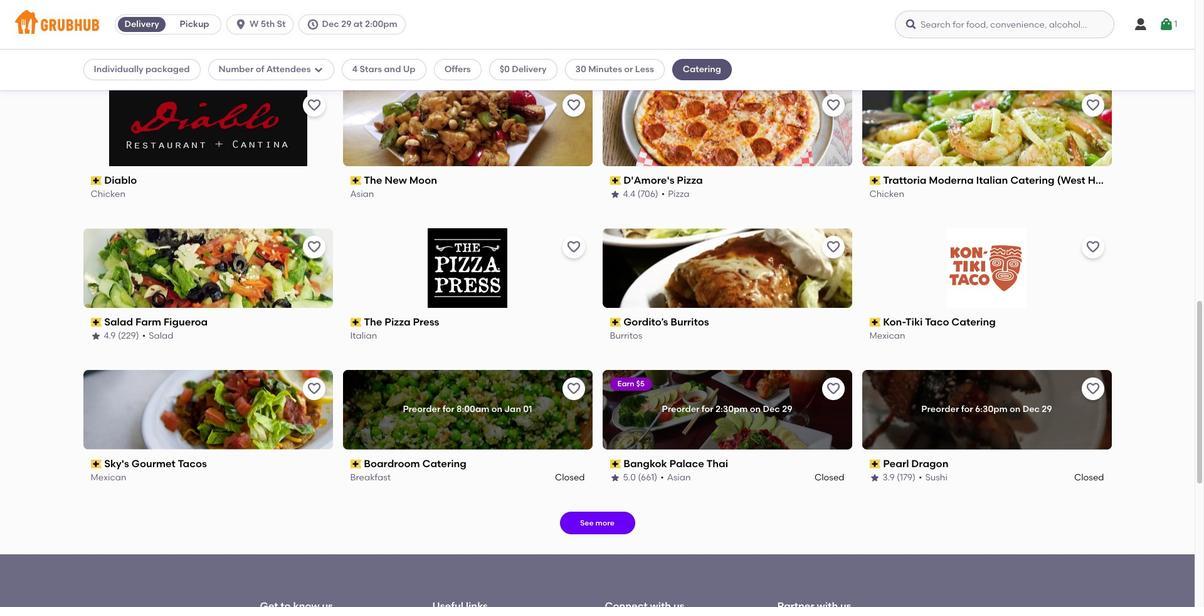 Task type: locate. For each thing, give the bounding box(es) containing it.
save this restaurant image for italian
[[1085, 98, 1100, 113]]

d'amore's pizza logo image
[[602, 87, 852, 166]]

see more button
[[560, 512, 635, 534]]

preorder left the 8:00am
[[403, 404, 440, 415]]

1 vertical spatial pizza
[[668, 189, 690, 199]]

save this restaurant button for salad farm figueroa
[[303, 236, 325, 258]]

svg image inside dec 29 at 2:00pm button
[[307, 18, 319, 31]]

1 horizontal spatial and
[[954, 47, 971, 58]]

3 on from the left
[[1010, 404, 1021, 415]]

subscription pass image inside tut's mediterranean grill link
[[350, 35, 361, 44]]

2 for from the left
[[702, 404, 714, 415]]

the left new
[[364, 174, 382, 186]]

bangkok
[[623, 458, 667, 470]]

subscription pass image inside salad farm figueroa link
[[91, 318, 102, 327]]

salad down salad farm figueroa
[[149, 330, 173, 341]]

catering up packaged
[[142, 33, 186, 45]]

subscription pass image
[[870, 35, 881, 44], [610, 176, 621, 185], [91, 318, 102, 327], [350, 318, 361, 327]]

2 preorder from the left
[[662, 404, 700, 415]]

3 closed from the left
[[1074, 472, 1104, 483]]

2:00pm
[[365, 19, 397, 29]]

for left 2:30pm
[[702, 404, 714, 415]]

• right '(64)'
[[917, 47, 920, 58]]

gourmet
[[132, 458, 176, 470]]

•
[[391, 47, 395, 58], [917, 47, 920, 58], [661, 189, 665, 199], [142, 330, 146, 341], [660, 472, 664, 483], [919, 472, 922, 483]]

subscription pass image inside gordito's burritos link
[[610, 318, 621, 327]]

1 closed from the left
[[555, 472, 585, 483]]

preorder for 8:00am on jan 01
[[403, 404, 532, 415]]

29 right 2:30pm
[[782, 404, 792, 415]]

dec for bangkok palace thai
[[763, 404, 780, 415]]

burritos
[[671, 316, 709, 328], [610, 330, 642, 341]]

the
[[104, 33, 123, 45], [364, 174, 382, 186], [364, 316, 382, 328]]

subscription pass image inside sky's gourmet tacos link
[[91, 460, 102, 469]]

moderna
[[929, 174, 974, 186]]

0 horizontal spatial on
[[491, 404, 502, 415]]

subscription pass image for salad farm figueroa
[[91, 318, 102, 327]]

1 horizontal spatial svg image
[[905, 18, 917, 31]]

pizza up • pizza
[[677, 174, 703, 186]]

1 vertical spatial burritos
[[610, 330, 642, 341]]

sky's gourmet tacos link
[[91, 457, 325, 471]]

1 vertical spatial the
[[364, 174, 382, 186]]

0 horizontal spatial mexican
[[91, 472, 126, 483]]

delivery right $0 at the top
[[512, 64, 547, 75]]

save this restaurant image for the pizza press
[[566, 240, 581, 255]]

1 horizontal spatial on
[[750, 404, 761, 415]]

2 horizontal spatial chicken
[[870, 189, 904, 199]]

svg image
[[1159, 17, 1174, 32], [235, 18, 247, 31], [307, 18, 319, 31]]

subscription pass image up the pasta
[[91, 35, 102, 44]]

salad up 4.9 (229)
[[104, 316, 133, 328]]

subscription pass image left trattoria
[[870, 176, 881, 185]]

subscription pass image for kon-tiki taco catering
[[870, 318, 881, 327]]

(west
[[1057, 174, 1085, 186]]

salad farm figueroa logo image
[[83, 228, 333, 308]]

d'amore's pizza
[[623, 174, 703, 186]]

subscription pass image left the kurosh
[[870, 35, 881, 44]]

subscription pass image inside kon-tiki taco catering link
[[870, 318, 881, 327]]

0 vertical spatial delivery
[[124, 19, 159, 29]]

0 horizontal spatial preorder
[[403, 404, 440, 415]]

catering right boardroom
[[422, 458, 467, 470]]

subscription pass image inside the biz catering (culver city) link
[[91, 35, 102, 44]]

for left the 8:00am
[[443, 404, 454, 415]]

1 on from the left
[[491, 404, 502, 415]]

for for catering
[[443, 404, 454, 415]]

persian
[[919, 33, 956, 45]]

dec left at
[[322, 19, 339, 29]]

0 horizontal spatial delivery
[[124, 19, 159, 29]]

subscription pass image for the biz catering (culver city)
[[91, 35, 102, 44]]

2 horizontal spatial on
[[1010, 404, 1021, 415]]

subscription pass image inside trattoria moderna italian catering (west hollywood) link
[[870, 176, 881, 185]]

chicken
[[398, 47, 433, 58], [91, 189, 125, 199], [870, 189, 904, 199]]

8:00am
[[457, 404, 489, 415]]

subscription pass image inside d'amore's pizza link
[[610, 176, 621, 185]]

svg image for w 5th st
[[235, 18, 247, 31]]

closed for bangkok palace thai
[[815, 472, 844, 483]]

breakfast
[[350, 472, 391, 483]]

on right 2:30pm
[[750, 404, 761, 415]]

0 vertical spatial the
[[104, 33, 123, 45]]

1 preorder from the left
[[403, 404, 440, 415]]

star icon image left 4.0
[[870, 48, 880, 58]]

subscription pass image left the gordito's
[[610, 318, 621, 327]]

$5
[[636, 379, 645, 388]]

0 vertical spatial asian
[[350, 189, 374, 199]]

2 horizontal spatial for
[[961, 404, 973, 415]]

for for dragon
[[961, 404, 973, 415]]

star icon image for tut's
[[350, 48, 360, 58]]

1 vertical spatial salad
[[149, 330, 173, 341]]

subscription pass image left farm
[[91, 318, 102, 327]]

0 horizontal spatial for
[[443, 404, 454, 415]]

earn
[[617, 379, 634, 388]]

1 horizontal spatial svg image
[[307, 18, 319, 31]]

1 horizontal spatial asian
[[667, 472, 691, 483]]

4.0
[[883, 47, 895, 58]]

kurosh
[[883, 33, 917, 45]]

subscription pass image inside the boardroom catering link
[[350, 460, 361, 469]]

bangkok palace thai link
[[610, 457, 844, 471]]

and left 'up'
[[384, 64, 401, 75]]

number
[[219, 64, 254, 75]]

01
[[523, 404, 532, 415]]

individually
[[94, 64, 143, 75]]

thai
[[706, 458, 728, 470]]

0 vertical spatial mexican
[[870, 330, 905, 341]]

1 vertical spatial asian
[[667, 472, 691, 483]]

mexican down kon-
[[870, 330, 905, 341]]

29 right the 6:30pm
[[1042, 404, 1052, 415]]

mexican for sky's gourmet tacos
[[91, 472, 126, 483]]

subscription pass image left kon-
[[870, 318, 881, 327]]

burritos down the gordito's
[[610, 330, 642, 341]]

star icon image
[[350, 48, 360, 58], [870, 48, 880, 58], [610, 189, 620, 199], [91, 331, 101, 341], [610, 473, 620, 483], [870, 473, 880, 483]]

on right the 6:30pm
[[1010, 404, 1021, 415]]

tiki
[[905, 316, 923, 328]]

(4)
[[377, 47, 388, 58]]

italian right moderna
[[976, 174, 1008, 186]]

subscription pass image for the pizza press
[[350, 318, 361, 327]]

preorder for 6:30pm on dec 29
[[921, 404, 1052, 415]]

subscription pass image inside kalamaki 'link'
[[610, 35, 621, 44]]

closed for boardroom catering
[[555, 472, 585, 483]]

2 closed from the left
[[815, 472, 844, 483]]

subscription pass image left new
[[350, 176, 361, 185]]

asian
[[350, 189, 374, 199], [667, 472, 691, 483]]

delivery button
[[115, 14, 168, 34]]

preorder for palace
[[662, 404, 700, 415]]

• asian
[[660, 472, 691, 483]]

svg image
[[1133, 17, 1148, 32], [905, 18, 917, 31], [313, 65, 323, 75]]

boardroom
[[364, 458, 420, 470]]

for for palace
[[702, 404, 714, 415]]

d'amore's pizza link
[[610, 174, 844, 188]]

and for tea
[[954, 47, 971, 58]]

st
[[277, 19, 286, 29]]

save this restaurant image for boardroom catering
[[566, 381, 581, 396]]

1 vertical spatial mexican
[[91, 472, 126, 483]]

2 vertical spatial the
[[364, 316, 382, 328]]

mexican down sky's
[[91, 472, 126, 483]]

0 vertical spatial and
[[954, 47, 971, 58]]

save this restaurant image
[[566, 98, 581, 113], [1085, 98, 1100, 113], [306, 240, 321, 255], [826, 240, 841, 255], [1085, 240, 1100, 255]]

• salad
[[142, 330, 173, 341]]

mexican
[[870, 330, 905, 341], [91, 472, 126, 483]]

kon-tiki taco catering logo image
[[947, 228, 1027, 308]]

0 horizontal spatial chicken
[[91, 189, 125, 199]]

save this restaurant image for figueroa
[[306, 240, 321, 255]]

diablo
[[104, 174, 137, 186]]

catering
[[142, 33, 186, 45], [683, 64, 721, 75], [1010, 174, 1055, 186], [952, 316, 996, 328], [422, 458, 467, 470]]

• down farm
[[142, 330, 146, 341]]

gordito's burritos
[[623, 316, 709, 328]]

1 horizontal spatial closed
[[815, 472, 844, 483]]

new
[[385, 174, 407, 186]]

svg image up the kurosh
[[905, 18, 917, 31]]

1 vertical spatial and
[[384, 64, 401, 75]]

subscription pass image down dec 29 at 2:00pm button at the top left of page
[[350, 35, 361, 44]]

subscription pass image inside bangkok palace thai link
[[610, 460, 621, 469]]

the up the pasta
[[104, 33, 123, 45]]

pearl dragon
[[883, 458, 948, 470]]

subscription pass image left the pizza press
[[350, 318, 361, 327]]

subscription pass image left pearl
[[870, 460, 881, 469]]

salad farm figueroa link
[[91, 315, 325, 330]]

offers
[[444, 64, 471, 75]]

• down d'amore's pizza
[[661, 189, 665, 199]]

on for bangkok palace thai
[[750, 404, 761, 415]]

farm
[[135, 316, 161, 328]]

subscription pass image inside pearl dragon link
[[870, 460, 881, 469]]

preorder left the 6:30pm
[[921, 404, 959, 415]]

subscription pass image inside "diablo" link
[[91, 176, 102, 185]]

italian
[[976, 174, 1008, 186], [350, 330, 377, 341]]

tut's mediterranean grill
[[364, 33, 486, 45]]

2 horizontal spatial svg image
[[1159, 17, 1174, 32]]

1 vertical spatial delivery
[[512, 64, 547, 75]]

gordito's burritos link
[[610, 315, 844, 330]]

star icon image left "3.9"
[[870, 473, 880, 483]]

0 horizontal spatial closed
[[555, 472, 585, 483]]

star icon image left "3.7"
[[350, 48, 360, 58]]

the for the new moon
[[364, 174, 382, 186]]

save this restaurant button for the pizza press
[[562, 236, 585, 258]]

star icon image left 5.0
[[610, 473, 620, 483]]

delivery
[[124, 19, 159, 29], [512, 64, 547, 75]]

pizza down d'amore's pizza
[[668, 189, 690, 199]]

number of attendees
[[219, 64, 311, 75]]

subscription pass image for boardroom catering
[[350, 460, 361, 469]]

hollywood)
[[1088, 174, 1144, 186]]

delivery up 'biz'
[[124, 19, 159, 29]]

2 vertical spatial pizza
[[385, 316, 411, 328]]

subscription pass image
[[91, 35, 102, 44], [350, 35, 361, 44], [610, 35, 621, 44], [91, 176, 102, 185], [350, 176, 361, 185], [870, 176, 881, 185], [610, 318, 621, 327], [870, 318, 881, 327], [91, 460, 102, 469], [350, 460, 361, 469], [610, 460, 621, 469], [870, 460, 881, 469]]

subscription pass image for diablo
[[91, 176, 102, 185]]

save this restaurant button for d'amore's pizza
[[822, 94, 844, 117]]

preorder for catering
[[403, 404, 440, 415]]

subscription pass image inside kurosh persian restaurant link
[[870, 35, 881, 44]]

0 horizontal spatial italian
[[350, 330, 377, 341]]

dec right the 6:30pm
[[1023, 404, 1040, 415]]

the pizza press
[[364, 316, 439, 328]]

the pizza press link
[[350, 315, 585, 330]]

• coffee and tea
[[917, 47, 989, 58]]

chicken down trattoria
[[870, 189, 904, 199]]

the left 'press'
[[364, 316, 382, 328]]

on for pearl dragon
[[1010, 404, 1021, 415]]

dec for pearl dragon
[[1023, 404, 1040, 415]]

subscription pass image left sky's
[[91, 460, 102, 469]]

1 horizontal spatial mexican
[[870, 330, 905, 341]]

svg image left 1 button
[[1133, 17, 1148, 32]]

2 horizontal spatial dec
[[1023, 404, 1040, 415]]

1 horizontal spatial burritos
[[671, 316, 709, 328]]

6:30pm
[[975, 404, 1008, 415]]

on for boardroom catering
[[491, 404, 502, 415]]

2 horizontal spatial preorder
[[921, 404, 959, 415]]

italian down the pizza press
[[350, 330, 377, 341]]

closed for pearl dragon
[[1074, 472, 1104, 483]]

svg image inside 1 button
[[1159, 17, 1174, 32]]

4
[[352, 64, 358, 75]]

0 vertical spatial salad
[[104, 316, 133, 328]]

1 horizontal spatial preorder
[[662, 404, 700, 415]]

subscription pass image left d'amore's
[[610, 176, 621, 185]]

and left tea
[[954, 47, 971, 58]]

on left jan on the left
[[491, 404, 502, 415]]

pizza for d'amore's
[[677, 174, 703, 186]]

pizza left 'press'
[[385, 316, 411, 328]]

4.9
[[104, 330, 116, 341]]

1 horizontal spatial dec
[[763, 404, 780, 415]]

1 horizontal spatial delivery
[[512, 64, 547, 75]]

1 horizontal spatial for
[[702, 404, 714, 415]]

star icon image left '4.9'
[[91, 331, 101, 341]]

preorder left 2:30pm
[[662, 404, 700, 415]]

for
[[443, 404, 454, 415], [702, 404, 714, 415], [961, 404, 973, 415]]

subscription pass image inside "the pizza press" link
[[350, 318, 361, 327]]

subscription pass image up breakfast
[[350, 460, 361, 469]]

diablo logo image
[[109, 87, 307, 166]]

• right "(4)"
[[391, 47, 395, 58]]

save this restaurant button for gordito's burritos
[[822, 236, 844, 258]]

tacos
[[178, 458, 207, 470]]

w
[[250, 19, 259, 29]]

3 for from the left
[[961, 404, 973, 415]]

0 horizontal spatial burritos
[[610, 330, 642, 341]]

svg image inside the w 5th st button
[[235, 18, 247, 31]]

0 horizontal spatial 29
[[341, 19, 351, 29]]

2 horizontal spatial 29
[[1042, 404, 1052, 415]]

0 horizontal spatial and
[[384, 64, 401, 75]]

star icon image left 4.4 on the top
[[610, 189, 620, 199]]

sky's gourmet tacos
[[104, 458, 207, 470]]

save this restaurant image for sky's gourmet tacos
[[306, 381, 321, 396]]

for left the 6:30pm
[[961, 404, 973, 415]]

stars
[[360, 64, 382, 75]]

grill
[[465, 33, 486, 45]]

2 horizontal spatial closed
[[1074, 472, 1104, 483]]

1 horizontal spatial italian
[[976, 174, 1008, 186]]

subscription pass image for gordito's burritos
[[610, 318, 621, 327]]

subscription pass image left diablo
[[91, 176, 102, 185]]

save this restaurant image
[[306, 98, 321, 113], [826, 98, 841, 113], [566, 240, 581, 255], [306, 381, 321, 396], [566, 381, 581, 396], [826, 381, 841, 396], [1085, 381, 1100, 396]]

burritos right the gordito's
[[671, 316, 709, 328]]

3 preorder from the left
[[921, 404, 959, 415]]

4.0 (64)
[[883, 47, 914, 58]]

moon
[[409, 174, 437, 186]]

2 on from the left
[[750, 404, 761, 415]]

0 vertical spatial pizza
[[677, 174, 703, 186]]

0 horizontal spatial svg image
[[235, 18, 247, 31]]

asian down the new moon at left top
[[350, 189, 374, 199]]

save this restaurant button for diablo
[[303, 94, 325, 117]]

1 for from the left
[[443, 404, 454, 415]]

main navigation navigation
[[0, 0, 1195, 50]]

save this restaurant button for kon-tiki taco catering
[[1081, 236, 1104, 258]]

asian down the bangkok palace thai
[[667, 472, 691, 483]]

jan
[[504, 404, 521, 415]]

0 horizontal spatial dec
[[322, 19, 339, 29]]

(64)
[[897, 47, 914, 58]]

subscription pass image up greek
[[610, 35, 621, 44]]

svg image right attendees
[[313, 65, 323, 75]]

tut's
[[364, 33, 387, 45]]

catering right taco
[[952, 316, 996, 328]]

the for the biz catering (culver city)
[[104, 33, 123, 45]]

subscription pass image left bangkok
[[610, 460, 621, 469]]

subscription pass image inside the new moon link
[[350, 176, 361, 185]]

dec right 2:30pm
[[763, 404, 780, 415]]

the biz catering (culver city) link
[[91, 32, 325, 46]]

closed
[[555, 472, 585, 483], [815, 472, 844, 483], [1074, 472, 1104, 483]]

diablo link
[[91, 174, 325, 188]]

chicken down "tut's mediterranean grill"
[[398, 47, 433, 58]]

individually packaged
[[94, 64, 190, 75]]

1 horizontal spatial 29
[[782, 404, 792, 415]]

chicken down diablo
[[91, 189, 125, 199]]

sky's gourmet tacos logo image
[[83, 370, 333, 450]]

salad
[[104, 316, 133, 328], [149, 330, 173, 341]]

see
[[580, 519, 594, 527]]

29 left at
[[341, 19, 351, 29]]



Task type: describe. For each thing, give the bounding box(es) containing it.
preorder for 2:30pm on dec 29
[[662, 404, 792, 415]]

1
[[1174, 19, 1177, 29]]

29 for bangkok
[[782, 404, 792, 415]]

trattoria moderna italian catering (west hollywood) logo image
[[862, 87, 1112, 166]]

• for persian
[[917, 47, 920, 58]]

30
[[575, 64, 586, 75]]

more
[[595, 519, 615, 527]]

gordito's
[[623, 316, 668, 328]]

29 inside dec 29 at 2:00pm button
[[341, 19, 351, 29]]

3.9 (179)
[[883, 472, 916, 483]]

subscription pass image for the new moon
[[350, 176, 361, 185]]

trattoria
[[883, 174, 927, 186]]

star icon image for kurosh
[[870, 48, 880, 58]]

gordito's burritos logo image
[[602, 228, 852, 308]]

(661)
[[638, 472, 657, 483]]

subscription pass image for d'amore's pizza
[[610, 176, 621, 185]]

kurosh persian restaurant link
[[870, 32, 1104, 46]]

pasta
[[91, 47, 115, 58]]

the new moon
[[364, 174, 437, 186]]

pearl dragon link
[[870, 457, 1104, 471]]

star icon image for salad
[[91, 331, 101, 341]]

svg image for 1
[[1159, 17, 1174, 32]]

save this restaurant button for pearl dragon
[[1081, 377, 1104, 400]]

boardroom catering
[[364, 458, 467, 470]]

svg image for dec 29 at 2:00pm
[[307, 18, 319, 31]]

1 horizontal spatial chicken
[[398, 47, 433, 58]]

coffee
[[923, 47, 952, 58]]

pearl
[[883, 458, 909, 470]]

save this restaurant button for boardroom catering
[[562, 377, 585, 400]]

bangkok palace thai
[[623, 458, 728, 470]]

attendees
[[266, 64, 311, 75]]

chicken for diablo
[[91, 189, 125, 199]]

packaged
[[146, 64, 190, 75]]

29 for pearl
[[1042, 404, 1052, 415]]

0 vertical spatial italian
[[976, 174, 1008, 186]]

up
[[403, 64, 416, 75]]

0 horizontal spatial salad
[[104, 316, 133, 328]]

4 stars and up
[[352, 64, 416, 75]]

subscription pass image for bangkok palace thai
[[610, 460, 621, 469]]

4.4
[[623, 189, 635, 199]]

of
[[256, 64, 264, 75]]

pickup
[[180, 19, 209, 29]]

• for pizza
[[661, 189, 665, 199]]

salad farm figueroa
[[104, 316, 208, 328]]

3.9
[[883, 472, 895, 483]]

kurosh persian restaurant
[[883, 33, 1014, 45]]

subscription pass image for kalamaki
[[610, 35, 621, 44]]

city)
[[227, 33, 251, 45]]

• right (661)
[[660, 472, 664, 483]]

save this restaurant image for d'amore's pizza
[[826, 98, 841, 113]]

4.9 (229)
[[104, 330, 139, 341]]

save this restaurant button for sky's gourmet tacos
[[303, 377, 325, 400]]

chicken for trattoria moderna italian catering (west hollywood)
[[870, 189, 904, 199]]

5.0 (661)
[[623, 472, 657, 483]]

palace
[[669, 458, 704, 470]]

figueroa
[[164, 316, 208, 328]]

w 5th st button
[[226, 14, 299, 34]]

• pizza
[[661, 189, 690, 199]]

restaurant
[[959, 33, 1014, 45]]

• for mediterranean
[[391, 47, 395, 58]]

catering down kalamaki 'link'
[[683, 64, 721, 75]]

1 button
[[1159, 13, 1177, 36]]

kalamaki
[[623, 33, 671, 45]]

kon-tiki taco catering
[[883, 316, 996, 328]]

see more
[[580, 519, 615, 527]]

• chicken
[[391, 47, 433, 58]]

subscription pass image for kurosh persian restaurant
[[870, 35, 881, 44]]

trattoria moderna italian catering (west hollywood) link
[[870, 174, 1144, 188]]

subscription pass image for sky's gourmet tacos
[[91, 460, 102, 469]]

less
[[635, 64, 654, 75]]

5.0
[[623, 472, 636, 483]]

subscription pass image for tut's mediterranean grill
[[350, 35, 361, 44]]

catering left (west
[[1010, 174, 1055, 186]]

pizza for the
[[385, 316, 411, 328]]

kon-tiki taco catering link
[[870, 315, 1104, 330]]

the pizza press logo image
[[428, 228, 507, 308]]

0 horizontal spatial svg image
[[313, 65, 323, 75]]

(179)
[[897, 472, 916, 483]]

sushi
[[925, 472, 947, 483]]

boardroom catering link
[[350, 457, 585, 471]]

biz
[[125, 33, 139, 45]]

30 minutes or less
[[575, 64, 654, 75]]

save this restaurant image for diablo
[[306, 98, 321, 113]]

kon-
[[883, 316, 905, 328]]

Search for food, convenience, alcohol... search field
[[895, 11, 1114, 38]]

dec inside button
[[322, 19, 339, 29]]

save this restaurant image for moon
[[566, 98, 581, 113]]

4.4 (706)
[[623, 189, 658, 199]]

pickup button
[[168, 14, 221, 34]]

1 horizontal spatial salad
[[149, 330, 173, 341]]

2:30pm
[[716, 404, 748, 415]]

minutes
[[588, 64, 622, 75]]

dec 29 at 2:00pm button
[[299, 14, 411, 34]]

at
[[354, 19, 363, 29]]

subscription pass image for pearl dragon
[[870, 460, 881, 469]]

preorder for dragon
[[921, 404, 959, 415]]

(229)
[[118, 330, 139, 341]]

tut's mediterranean grill link
[[350, 32, 585, 46]]

3.7 (4)
[[363, 47, 388, 58]]

save this restaurant button for trattoria moderna italian catering (west hollywood)
[[1081, 94, 1104, 117]]

save this restaurant button for the new moon
[[562, 94, 585, 117]]

the for the pizza press
[[364, 316, 382, 328]]

mexican for kon-tiki taco catering
[[870, 330, 905, 341]]

tea
[[973, 47, 989, 58]]

0 vertical spatial burritos
[[671, 316, 709, 328]]

d'amore's
[[623, 174, 674, 186]]

1 vertical spatial italian
[[350, 330, 377, 341]]

$0 delivery
[[500, 64, 547, 75]]

press
[[413, 316, 439, 328]]

• for farm
[[142, 330, 146, 341]]

3.7
[[363, 47, 375, 58]]

subscription pass image for trattoria moderna italian catering (west hollywood)
[[870, 176, 881, 185]]

0 horizontal spatial asian
[[350, 189, 374, 199]]

save this restaurant image for taco
[[1085, 240, 1100, 255]]

earn $5
[[617, 379, 645, 388]]

the new moon logo image
[[343, 87, 592, 166]]

pizza for •
[[668, 189, 690, 199]]

5th
[[261, 19, 275, 29]]

• right (179)
[[919, 472, 922, 483]]

2 horizontal spatial svg image
[[1133, 17, 1148, 32]]

delivery inside button
[[124, 19, 159, 29]]

$0
[[500, 64, 510, 75]]

dragon
[[911, 458, 948, 470]]

star icon image for d'amore's
[[610, 189, 620, 199]]

and for up
[[384, 64, 401, 75]]

save this restaurant image for pearl dragon
[[1085, 381, 1100, 396]]



Task type: vqa. For each thing, say whether or not it's contained in the screenshot.
3rd on from right
yes



